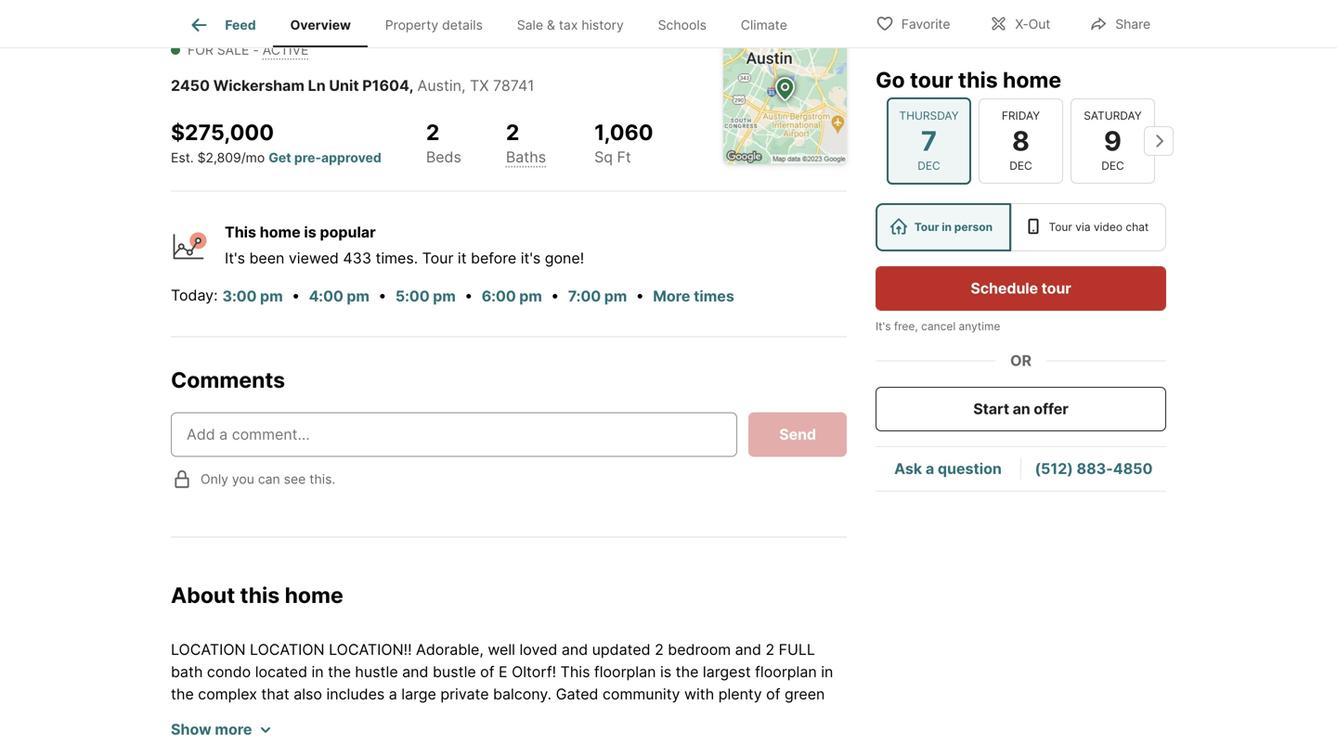 Task type: locate. For each thing, give the bounding box(es) containing it.
1 dec from the left
[[918, 159, 941, 173]]

bedroom
[[668, 641, 731, 660]]

1 horizontal spatial complex
[[572, 708, 631, 726]]

map entry image
[[724, 40, 847, 164]]

been
[[249, 249, 285, 268]]

plenty
[[719, 686, 762, 704]]

and up s
[[350, 708, 377, 726]]

2 baths
[[506, 119, 546, 166]]

,
[[409, 77, 414, 95], [462, 77, 466, 95]]

two
[[381, 708, 415, 726]]

an
[[1013, 400, 1031, 418]]

1 vertical spatial tour
[[1042, 280, 1072, 298]]

includes
[[326, 686, 385, 704]]

dec inside thursday 7 dec
[[918, 159, 941, 173]]

a inside 'location location location!! adorable, well loved and updated 2 bedroom and 2 full bath condo located in the hustle and bustle of e oltorf! this floorplan is the largest floorplan in the complex that also includes a large private balcony. gated community with plenty of green space available for walks and two swimming pools! the complex is walking distance to country club creek greenbelt and s pleasant valley trailhead! minutes from town lake and downtown- super easy commute. kitchen and bathrooms were completely remodeled in 2017. ki'
[[389, 686, 397, 704]]

it's left been
[[225, 249, 245, 268]]

1 vertical spatial this
[[561, 664, 590, 682]]

0 horizontal spatial tour
[[910, 67, 954, 93]]

town
[[647, 731, 684, 749]]

2 dec from the left
[[1010, 159, 1033, 173]]

• left 4:00
[[292, 287, 300, 305]]

, left tx
[[462, 77, 466, 95]]

walking
[[650, 708, 704, 726]]

883-
[[1077, 460, 1113, 478]]

the down the bath
[[171, 686, 194, 704]]

dec for 9
[[1102, 159, 1125, 173]]

a up "two"
[[389, 686, 397, 704]]

3:00 pm button
[[222, 285, 284, 309]]

dec down the 8
[[1010, 159, 1033, 173]]

1 horizontal spatial dec
[[1010, 159, 1033, 173]]

2
[[426, 119, 440, 145], [506, 119, 520, 145], [655, 641, 664, 660], [766, 641, 775, 660]]

• left 5:00
[[378, 287, 387, 305]]

0 horizontal spatial is
[[304, 223, 316, 241]]

go tour this home
[[876, 67, 1062, 93]]

0 vertical spatial it's
[[225, 249, 245, 268]]

tour right "schedule"
[[1042, 280, 1072, 298]]

0 vertical spatial tour
[[910, 67, 954, 93]]

0 vertical spatial this
[[225, 223, 256, 241]]

6:00 pm button
[[481, 285, 543, 309]]

1 horizontal spatial is
[[635, 708, 646, 726]]

and right 'loved'
[[562, 641, 588, 660]]

2 location from the left
[[250, 641, 325, 660]]

1 location from the left
[[171, 641, 246, 660]]

1 vertical spatial it's
[[876, 320, 891, 333]]

0 horizontal spatial a
[[389, 686, 397, 704]]

0 horizontal spatial ,
[[409, 77, 414, 95]]

0 horizontal spatial this
[[225, 223, 256, 241]]

home up location!!
[[285, 583, 343, 609]]

dec down 7
[[918, 159, 941, 173]]

0 vertical spatial home
[[1003, 67, 1062, 93]]

est.
[[171, 150, 194, 166]]

5:00 pm button
[[395, 285, 457, 309]]

location!!
[[329, 641, 412, 660]]

location up condo
[[171, 641, 246, 660]]

pleasant
[[370, 731, 431, 749]]

location up located
[[250, 641, 325, 660]]

2 up beds
[[426, 119, 440, 145]]

2 right updated
[[655, 641, 664, 660]]

x-out button
[[974, 4, 1067, 42]]

sale & tax history
[[517, 17, 624, 33]]

2 • from the left
[[378, 287, 387, 305]]

dec inside friday 8 dec
[[1010, 159, 1033, 173]]

tour for schedule
[[1042, 280, 1072, 298]]

and up '2017.'
[[726, 731, 752, 749]]

it's
[[521, 249, 541, 268]]

1 floorplan from the left
[[594, 664, 656, 682]]

• left '7:00' in the top left of the page
[[551, 287, 559, 305]]

floorplan down full
[[755, 664, 817, 682]]

1 horizontal spatial 2450 wickersham ln unit p1604, austin, tx 78741 image
[[876, 0, 1167, 18]]

it's inside this home is popular it's been viewed 433 times. tour it before it's gone!
[[225, 249, 245, 268]]

this.
[[310, 472, 336, 488]]

video
[[1094, 221, 1123, 234]]

tour left the person
[[915, 221, 940, 234]]

1 horizontal spatial location
[[250, 641, 325, 660]]

tour in person
[[915, 221, 993, 234]]

list box
[[876, 203, 1167, 252]]

pm right 6:00 in the top left of the page
[[519, 288, 542, 306]]

this
[[225, 223, 256, 241], [561, 664, 590, 682]]

1 horizontal spatial the
[[328, 664, 351, 682]]

tour for tour in person
[[915, 221, 940, 234]]

1 horizontal spatial of
[[766, 686, 781, 704]]

7:00 pm button
[[567, 285, 628, 309]]

this inside this home is popular it's been viewed 433 times. tour it before it's gone!
[[225, 223, 256, 241]]

this up been
[[225, 223, 256, 241]]

of left e
[[480, 664, 495, 682]]

2 horizontal spatial the
[[676, 664, 699, 682]]

overview tab
[[273, 3, 368, 47]]

this right about
[[240, 583, 280, 609]]

start
[[974, 400, 1010, 418]]

dec inside saturday 9 dec
[[1102, 159, 1125, 173]]

pm right 4:00
[[347, 288, 370, 306]]

5 pm from the left
[[604, 288, 627, 306]]

0 vertical spatial of
[[480, 664, 495, 682]]

2 up baths link at the top left
[[506, 119, 520, 145]]

tour for tour via video chat
[[1049, 221, 1073, 234]]

2450 wickersham ln unit p1604, austin, tx 78741 image
[[171, 0, 868, 18], [876, 0, 1167, 18]]

home up been
[[260, 223, 301, 241]]

0 horizontal spatial tour
[[422, 249, 454, 268]]

for sale - active
[[188, 42, 309, 58]]

0 horizontal spatial 2450 wickersham ln unit p1604, austin, tx 78741 image
[[171, 0, 868, 18]]

6:00
[[482, 288, 516, 306]]

schedule tour button
[[876, 267, 1167, 311]]

in left the person
[[942, 221, 952, 234]]

country
[[790, 708, 847, 726]]

for
[[283, 708, 302, 726]]

None button
[[887, 97, 972, 185], [979, 98, 1064, 184], [1071, 98, 1155, 184], [887, 97, 972, 185], [979, 98, 1064, 184], [1071, 98, 1155, 184]]

1 horizontal spatial floorplan
[[755, 664, 817, 682]]

tour
[[910, 67, 954, 93], [1042, 280, 1072, 298]]

0 horizontal spatial complex
[[198, 686, 257, 704]]

1 horizontal spatial this
[[561, 664, 590, 682]]

x-out
[[1016, 16, 1051, 32]]

home up friday
[[1003, 67, 1062, 93]]

it's left free,
[[876, 320, 891, 333]]

or
[[1011, 352, 1032, 370]]

were
[[494, 753, 528, 757]]

ask
[[895, 460, 923, 478]]

and down pleasant
[[384, 753, 410, 757]]

home inside this home is popular it's been viewed 433 times. tour it before it's gone!
[[260, 223, 301, 241]]

• left more
[[636, 287, 644, 305]]

sale
[[217, 42, 249, 58]]

dec down 9
[[1102, 159, 1125, 173]]

of up to
[[766, 686, 781, 704]]

pm right 3:00
[[260, 288, 283, 306]]

today: 3:00 pm • 4:00 pm • 5:00 pm • 6:00 pm • 7:00 pm • more times
[[171, 287, 735, 306]]

7
[[921, 125, 937, 157]]

3 dec from the left
[[1102, 159, 1125, 173]]

2 floorplan from the left
[[755, 664, 817, 682]]

1,060 sq ft
[[595, 119, 654, 166]]

the up includes
[[328, 664, 351, 682]]

person
[[955, 221, 993, 234]]

this up thursday
[[958, 67, 998, 93]]

1 vertical spatial of
[[766, 686, 781, 704]]

pm right 5:00
[[433, 288, 456, 306]]

is up community
[[660, 664, 672, 682]]

0 vertical spatial is
[[304, 223, 316, 241]]

this
[[958, 67, 998, 93], [240, 583, 280, 609]]

in up green
[[821, 664, 833, 682]]

is down community
[[635, 708, 646, 726]]

is inside this home is popular it's been viewed 433 times. tour it before it's gone!
[[304, 223, 316, 241]]

tour left via
[[1049, 221, 1073, 234]]

tour
[[915, 221, 940, 234], [1049, 221, 1073, 234], [422, 249, 454, 268]]

0 horizontal spatial it's
[[225, 249, 245, 268]]

2 horizontal spatial is
[[660, 664, 672, 682]]

, left austin
[[409, 77, 414, 95]]

tab list
[[171, 0, 819, 47]]

floorplan down updated
[[594, 664, 656, 682]]

1 horizontal spatial ,
[[462, 77, 466, 95]]

largest
[[703, 664, 751, 682]]

tour inside button
[[1042, 280, 1072, 298]]

0 horizontal spatial floorplan
[[594, 664, 656, 682]]

e
[[499, 664, 508, 682]]

before
[[471, 249, 517, 268]]

saturday 9 dec
[[1084, 109, 1142, 173]]

is up viewed
[[304, 223, 316, 241]]

1 vertical spatial home
[[260, 223, 301, 241]]

2 horizontal spatial tour
[[1049, 221, 1073, 234]]

list box containing tour in person
[[876, 203, 1167, 252]]

dec for 8
[[1010, 159, 1033, 173]]

this up "gated" at the left bottom of page
[[561, 664, 590, 682]]

0 horizontal spatial location
[[171, 641, 246, 660]]

tour inside this home is popular it's been viewed 433 times. tour it before it's gone!
[[422, 249, 454, 268]]

1 pm from the left
[[260, 288, 283, 306]]

•
[[292, 287, 300, 305], [378, 287, 387, 305], [465, 287, 473, 305], [551, 287, 559, 305], [636, 287, 644, 305]]

1 horizontal spatial tour
[[915, 221, 940, 234]]

ask a question link
[[895, 460, 1002, 478]]

complex up minutes
[[572, 708, 631, 726]]

feed
[[225, 17, 256, 33]]

swimming
[[419, 708, 490, 726]]

0 vertical spatial this
[[958, 67, 998, 93]]

active link
[[263, 42, 309, 58]]

pm right '7:00' in the top left of the page
[[604, 288, 627, 306]]

5 • from the left
[[636, 287, 644, 305]]

see
[[284, 472, 306, 488]]

0 horizontal spatial dec
[[918, 159, 941, 173]]

1 vertical spatial a
[[389, 686, 397, 704]]

2 pm from the left
[[347, 288, 370, 306]]

tour left it
[[422, 249, 454, 268]]

schools tab
[[641, 3, 724, 47]]

space
[[171, 708, 213, 726]]

tour up thursday
[[910, 67, 954, 93]]

0 horizontal spatial of
[[480, 664, 495, 682]]

3 pm from the left
[[433, 288, 456, 306]]

hustle
[[355, 664, 398, 682]]

1 horizontal spatial tour
[[1042, 280, 1072, 298]]

1 vertical spatial is
[[660, 664, 672, 682]]

community
[[603, 686, 680, 704]]

baths
[[506, 148, 546, 166]]

floorplan
[[594, 664, 656, 682], [755, 664, 817, 682]]

0 vertical spatial a
[[926, 460, 935, 478]]

well
[[488, 641, 515, 660]]

and up kitchen
[[326, 731, 353, 749]]

friday 8 dec
[[1002, 109, 1040, 173]]

it
[[458, 249, 467, 268]]

2 horizontal spatial dec
[[1102, 159, 1125, 173]]

location location location!! adorable, well loved and updated 2 bedroom and 2 full bath condo located in the hustle and bustle of e oltorf! this floorplan is the largest floorplan in the complex that also includes a large private balcony. gated community with plenty of green space available for walks and two swimming pools! the complex is walking distance to country club creek greenbelt and s pleasant valley trailhead! minutes from town lake and downtown- super easy commute. kitchen and bathrooms were completely remodeled in 2017. ki
[[171, 641, 847, 757]]

complex down condo
[[198, 686, 257, 704]]

2017.
[[709, 753, 745, 757]]

1 vertical spatial this
[[240, 583, 280, 609]]

the up with
[[676, 664, 699, 682]]

2 left full
[[766, 641, 775, 660]]

7:00
[[568, 288, 601, 306]]

• left 6:00 in the top left of the page
[[465, 287, 473, 305]]

show
[[171, 721, 211, 739]]

a right ask
[[926, 460, 935, 478]]

today:
[[171, 287, 218, 305]]

completely
[[532, 753, 610, 757]]

trailhead!
[[480, 731, 546, 749]]



Task type: vqa. For each thing, say whether or not it's contained in the screenshot.
the top "home"
yes



Task type: describe. For each thing, give the bounding box(es) containing it.
bathrooms
[[414, 753, 490, 757]]

2450
[[171, 77, 210, 95]]

greenbelt
[[253, 731, 322, 749]]

4:00
[[309, 288, 343, 306]]

$275,000 est. $2,809 /mo get pre-approved
[[171, 119, 382, 166]]

show more
[[171, 721, 252, 739]]

start an offer button
[[876, 387, 1167, 432]]

property details
[[385, 17, 483, 33]]

comments
[[171, 367, 285, 393]]

1 vertical spatial complex
[[572, 708, 631, 726]]

valley
[[435, 731, 476, 749]]

4850
[[1113, 460, 1153, 478]]

favorite button
[[860, 4, 966, 42]]

2 , from the left
[[462, 77, 466, 95]]

-
[[253, 42, 259, 58]]

send
[[780, 426, 816, 444]]

next image
[[1144, 126, 1174, 156]]

0 vertical spatial complex
[[198, 686, 257, 704]]

tour for go
[[910, 67, 954, 93]]

Add a comment... text field
[[187, 424, 722, 446]]

more times link
[[653, 288, 735, 306]]

pools!
[[494, 708, 536, 726]]

3 • from the left
[[465, 287, 473, 305]]

2 2450 wickersham ln unit p1604, austin, tx 78741 image from the left
[[876, 0, 1167, 18]]

433
[[343, 249, 372, 268]]

tour in person option
[[876, 203, 1011, 252]]

1,060
[[595, 119, 654, 145]]

commute.
[[252, 753, 322, 757]]

chat
[[1126, 221, 1149, 234]]

super
[[171, 753, 211, 757]]

4 pm from the left
[[519, 288, 542, 306]]

s
[[357, 731, 366, 749]]

green
[[785, 686, 825, 704]]

dec for 7
[[918, 159, 941, 173]]

78741
[[493, 77, 535, 95]]

0 horizontal spatial this
[[240, 583, 280, 609]]

tour via video chat
[[1049, 221, 1149, 234]]

for
[[188, 42, 213, 58]]

(512) 883-4850
[[1035, 460, 1153, 478]]

tab list containing feed
[[171, 0, 819, 47]]

get
[[269, 150, 291, 166]]

saturday
[[1084, 109, 1142, 122]]

2 inside 2 baths
[[506, 119, 520, 145]]

2 inside 2 beds
[[426, 119, 440, 145]]

in down the 'lake'
[[693, 753, 705, 757]]

about this home
[[171, 583, 343, 609]]

$275,000
[[171, 119, 274, 145]]

this home is popular it's been viewed 433 times. tour it before it's gone!
[[225, 223, 584, 268]]

5:00
[[396, 288, 430, 306]]

share button
[[1074, 4, 1167, 42]]

start an offer
[[974, 400, 1069, 418]]

and up largest
[[735, 641, 762, 660]]

sq
[[595, 148, 613, 166]]

schedule
[[971, 280, 1038, 298]]

property details tab
[[368, 3, 500, 47]]

sale
[[517, 17, 543, 33]]

sale & tax history tab
[[500, 3, 641, 47]]

1 , from the left
[[409, 77, 414, 95]]

full
[[779, 641, 815, 660]]

unit
[[329, 77, 359, 95]]

kitchen
[[326, 753, 379, 757]]

lake
[[689, 731, 722, 749]]

&
[[547, 17, 555, 33]]

climate tab
[[724, 3, 805, 47]]

this inside 'location location location!! adorable, well loved and updated 2 bedroom and 2 full bath condo located in the hustle and bustle of e oltorf! this floorplan is the largest floorplan in the complex that also includes a large private balcony. gated community with plenty of green space available for walks and two swimming pools! the complex is walking distance to country club creek greenbelt and s pleasant valley trailhead! minutes from town lake and downtown- super easy commute. kitchen and bathrooms were completely remodeled in 2017. ki'
[[561, 664, 590, 682]]

remodeled
[[614, 753, 689, 757]]

distance
[[708, 708, 768, 726]]

tax
[[559, 17, 578, 33]]

austin
[[418, 77, 462, 95]]

in inside option
[[942, 221, 952, 234]]

thursday 7 dec
[[899, 109, 959, 173]]

3:00
[[222, 288, 257, 306]]

tour via video chat option
[[1011, 203, 1167, 252]]

creek
[[207, 731, 249, 749]]

about
[[171, 583, 235, 609]]

4 • from the left
[[551, 287, 559, 305]]

0 horizontal spatial the
[[171, 686, 194, 704]]

with
[[685, 686, 714, 704]]

gated
[[556, 686, 599, 704]]

can
[[258, 472, 280, 488]]

times
[[694, 288, 735, 306]]

wickersham
[[213, 77, 305, 95]]

1 2450 wickersham ln unit p1604, austin, tx 78741 image from the left
[[171, 0, 868, 18]]

pre-
[[294, 150, 321, 166]]

approved
[[321, 150, 382, 166]]

1 horizontal spatial a
[[926, 460, 935, 478]]

2 vertical spatial home
[[285, 583, 343, 609]]

club
[[171, 731, 203, 749]]

the
[[541, 708, 568, 726]]

1 horizontal spatial this
[[958, 67, 998, 93]]

schedule tour
[[971, 280, 1072, 298]]

ln
[[308, 77, 326, 95]]

popular
[[320, 223, 376, 241]]

8
[[1012, 125, 1030, 157]]

/mo
[[241, 150, 265, 166]]

overview
[[290, 17, 351, 33]]

climate
[[741, 17, 788, 33]]

that
[[261, 686, 290, 704]]

feed link
[[188, 14, 256, 36]]

thursday
[[899, 109, 959, 122]]

history
[[582, 17, 624, 33]]

easy
[[215, 753, 248, 757]]

show more button
[[171, 719, 271, 742]]

and up large at left bottom
[[402, 664, 429, 682]]

2 vertical spatial is
[[635, 708, 646, 726]]

1 horizontal spatial it's
[[876, 320, 891, 333]]

1 • from the left
[[292, 287, 300, 305]]

it's free, cancel anytime
[[876, 320, 1001, 333]]

in up the also
[[312, 664, 324, 682]]

bustle
[[433, 664, 476, 682]]

private
[[441, 686, 489, 704]]

adorable,
[[416, 641, 484, 660]]



